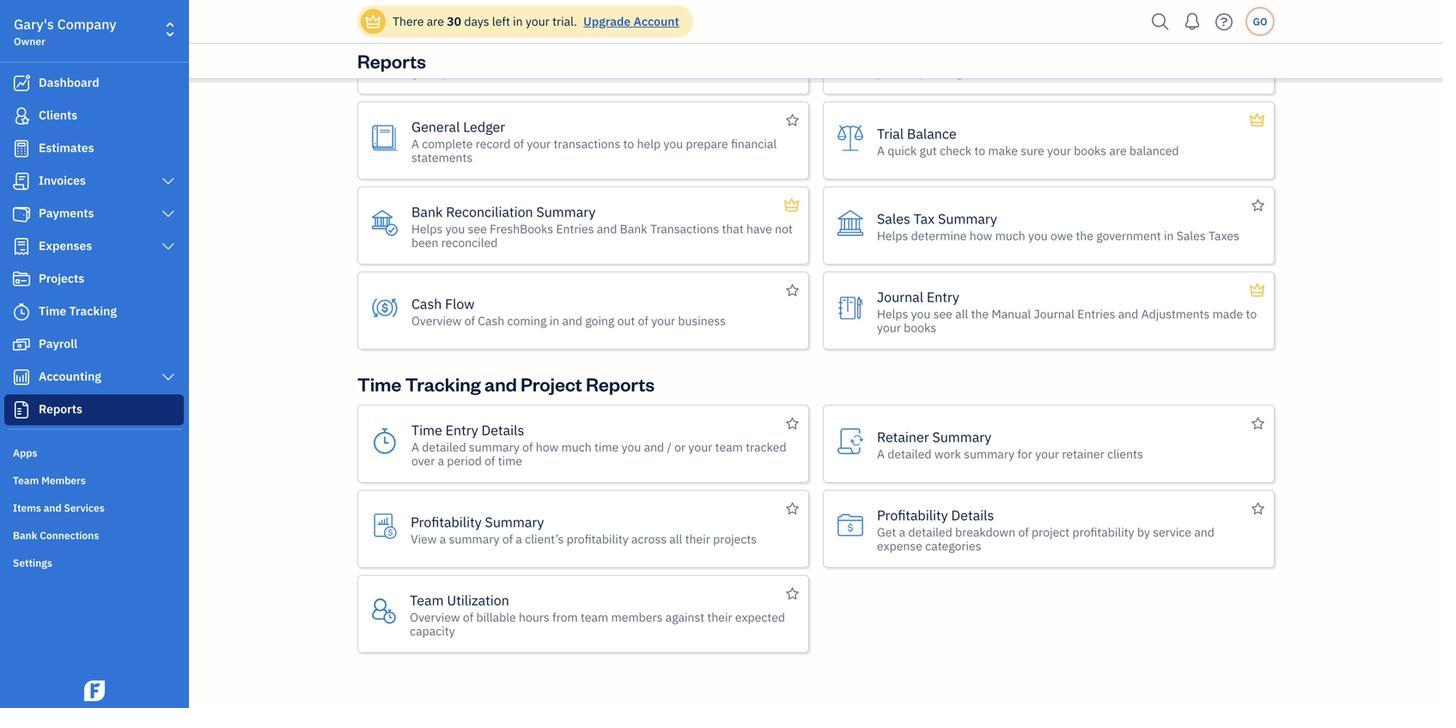 Task type: locate. For each thing, give the bounding box(es) containing it.
0 horizontal spatial owe
[[1022, 51, 1044, 67]]

chevron large down image up projects link
[[160, 240, 176, 253]]

coming
[[507, 313, 547, 329]]

team utilization overview of billable hours from team members against their expected capacity
[[410, 591, 785, 639]]

to left help
[[623, 136, 634, 152]]

and right items
[[44, 501, 62, 515]]

0 vertical spatial all
[[956, 306, 969, 322]]

0 vertical spatial time
[[39, 303, 66, 319]]

1 vertical spatial entry
[[446, 421, 478, 439]]

time for time tracking
[[39, 303, 66, 319]]

1 vertical spatial crown image
[[1249, 110, 1267, 131]]

helps inside profit & loss helps determine what you owe in taxes and if you're making more than you're spending
[[877, 51, 909, 67]]

expense
[[877, 538, 923, 554]]

summary right view on the left of the page
[[449, 531, 500, 547]]

chevron large down image for invoices
[[160, 174, 176, 188]]

crown image left there
[[364, 12, 382, 31]]

much inside "time entry details a detailed summary of how much time you and / or your team tracked over a period of time"
[[562, 439, 592, 455]]

0 vertical spatial books
[[1074, 143, 1107, 159]]

and left going
[[562, 313, 583, 329]]

1 vertical spatial reports
[[586, 372, 655, 396]]

determine inside profit & loss helps determine what you owe in taxes and if you're making more than you're spending
[[911, 51, 967, 67]]

reports
[[357, 49, 426, 73], [586, 372, 655, 396], [39, 401, 82, 417]]

in inside sales tax summary helps determine how much you owe the government in sales taxes
[[1164, 228, 1174, 244]]

general ledger a complete record of your transactions to help you prepare financial statements
[[412, 118, 777, 165]]

go button
[[1246, 7, 1275, 36]]

at
[[731, 51, 742, 67]]

determine inside sales tax summary helps determine how much you owe the government in sales taxes
[[911, 228, 967, 244]]

detailed inside the profitability details get a detailed breakdown of project profitability by service and expense categories
[[909, 524, 953, 540]]

determine down gut
[[911, 228, 967, 244]]

1 vertical spatial entries
[[1078, 306, 1116, 322]]

1 vertical spatial balance
[[907, 125, 957, 143]]

and left transactions
[[597, 221, 617, 237]]

in right coming
[[550, 313, 560, 329]]

overview down been
[[412, 313, 462, 329]]

team inside team utilization overview of billable hours from team members against their expected capacity
[[410, 591, 444, 609]]

1 determine from the top
[[911, 51, 967, 67]]

tracked
[[746, 439, 787, 455]]

entry left manual
[[927, 288, 960, 306]]

accounting link
[[4, 362, 184, 393]]

bank
[[412, 203, 443, 221], [620, 221, 648, 237], [13, 528, 37, 542]]

1 horizontal spatial entries
[[1078, 306, 1116, 322]]

1 vertical spatial determine
[[911, 228, 967, 244]]

1 horizontal spatial profitability
[[877, 506, 948, 524]]

all right the across
[[670, 531, 683, 547]]

money image
[[11, 336, 32, 353]]

there
[[393, 13, 424, 29]]

overview inside the cash flow overview of cash coming in and going out of your business
[[412, 313, 462, 329]]

profitability inside the profitability details get a detailed breakdown of project profitability by service and expense categories
[[1073, 524, 1135, 540]]

crown image up not in the top right of the page
[[783, 195, 801, 216]]

of inside team utilization overview of billable hours from team members against their expected capacity
[[463, 609, 474, 625]]

how down project
[[536, 439, 559, 455]]

see left "freshbooks"
[[468, 221, 487, 237]]

detailed for profitability
[[909, 524, 953, 540]]

to
[[623, 136, 634, 152], [975, 143, 986, 159], [1246, 306, 1257, 322]]

adjustments
[[1142, 306, 1210, 322]]

sales left tax
[[877, 210, 911, 228]]

0 vertical spatial chevron large down image
[[160, 174, 176, 188]]

time inside main element
[[39, 303, 66, 319]]

tax
[[914, 210, 935, 228]]

a left the period
[[412, 439, 419, 455]]

a left complete
[[412, 136, 419, 152]]

0 horizontal spatial cash
[[412, 295, 442, 313]]

0 horizontal spatial bank
[[13, 528, 37, 542]]

crown image
[[364, 12, 382, 31], [1249, 110, 1267, 131], [783, 195, 801, 216]]

you're down profit
[[877, 64, 911, 80]]

time right the period
[[498, 453, 522, 469]]

bank reconciliation summary helps you see freshbooks entries and bank transactions that have not been reconciled
[[412, 203, 793, 250]]

how inside "time entry details a detailed summary of how much time you and / or your team tracked over a period of time"
[[536, 439, 559, 455]]

details up categories
[[952, 506, 994, 524]]

you're
[[1125, 51, 1158, 67], [877, 64, 911, 80]]

gary's
[[14, 15, 54, 33]]

profitability up the expense
[[877, 506, 948, 524]]

bank up been
[[412, 203, 443, 221]]

0 vertical spatial their
[[685, 531, 710, 547]]

services
[[64, 501, 105, 515]]

left
[[492, 13, 510, 29]]

going
[[585, 313, 615, 329]]

point
[[443, 64, 471, 80]]

reports down out on the left top of page
[[586, 372, 655, 396]]

1 vertical spatial their
[[708, 609, 733, 625]]

2 horizontal spatial crown image
[[1249, 110, 1267, 131]]

your inside trial balance a quick gut check to make sure your books are balanced
[[1048, 143, 1071, 159]]

summary inside retainer summary a detailed work summary for your retainer clients
[[964, 446, 1015, 462]]

crown image down than
[[1249, 110, 1267, 131]]

journal right manual
[[1034, 306, 1075, 322]]

overview
[[412, 313, 462, 329], [410, 609, 460, 625]]

cash left flow at the top left of page
[[412, 295, 442, 313]]

team members
[[13, 473, 86, 487]]

tracking down projects link
[[69, 303, 117, 319]]

0 vertical spatial much
[[995, 228, 1026, 244]]

0 horizontal spatial all
[[670, 531, 683, 547]]

team up the capacity
[[410, 591, 444, 609]]

2 vertical spatial crown image
[[783, 195, 801, 216]]

tracking for time tracking and project reports
[[405, 372, 481, 396]]

the left the government
[[1076, 228, 1094, 244]]

chevron large down image
[[160, 240, 176, 253], [160, 370, 176, 384]]

0 vertical spatial entry
[[927, 288, 960, 306]]

0 horizontal spatial entry
[[446, 421, 478, 439]]

0 vertical spatial are
[[427, 13, 444, 29]]

0 horizontal spatial profitability
[[567, 531, 629, 547]]

your inside retainer summary a detailed work summary for your retainer clients
[[1036, 446, 1059, 462]]

profitability
[[877, 506, 948, 524], [411, 513, 482, 531]]

a inside "time entry details a detailed summary of how much time you and / or your team tracked over a period of time"
[[412, 439, 419, 455]]

1 horizontal spatial reports
[[357, 49, 426, 73]]

0 horizontal spatial much
[[562, 439, 592, 455]]

details down time tracking and project reports
[[482, 421, 524, 439]]

a inside the profitability details get a detailed breakdown of project profitability by service and expense categories
[[899, 524, 906, 540]]

determine
[[911, 51, 967, 67], [911, 228, 967, 244]]

0 horizontal spatial time
[[39, 303, 66, 319]]

team
[[715, 439, 743, 455], [581, 609, 609, 625]]

1 horizontal spatial all
[[956, 306, 969, 322]]

bank left transactions
[[620, 221, 648, 237]]

0 horizontal spatial balance
[[412, 33, 461, 51]]

notifications image
[[1179, 4, 1206, 39]]

tracking inside main element
[[69, 303, 117, 319]]

making
[[1161, 51, 1200, 67]]

1 horizontal spatial how
[[970, 228, 993, 244]]

and inside journal entry helps you see all the manual journal entries and adjustments made to your books
[[1119, 306, 1139, 322]]

2 horizontal spatial time
[[412, 421, 442, 439]]

timer image
[[11, 303, 32, 321]]

chevron large down image up payments link
[[160, 174, 176, 188]]

crown image for bank reconciliation summary
[[783, 195, 801, 216]]

entries
[[556, 221, 594, 237], [1078, 306, 1116, 322]]

of inside profitability summary view a summary of a client's profitability across all their projects
[[503, 531, 513, 547]]

to left make
[[975, 143, 986, 159]]

make
[[989, 143, 1018, 159]]

bank down items
[[13, 528, 37, 542]]

0 vertical spatial tracking
[[69, 303, 117, 319]]

entries inside "bank reconciliation summary helps you see freshbooks entries and bank transactions that have not been reconciled"
[[556, 221, 594, 237]]

entry
[[927, 288, 960, 306], [446, 421, 478, 439]]

project image
[[11, 271, 32, 288]]

record
[[476, 136, 511, 152]]

determine left what
[[911, 51, 967, 67]]

and inside the 'balance sheet a snapshot of your company's assets, liabilities, and equity at any given point in time'
[[672, 51, 692, 67]]

a left work
[[877, 446, 885, 462]]

0 horizontal spatial see
[[468, 221, 487, 237]]

0 vertical spatial how
[[970, 228, 993, 244]]

1 vertical spatial are
[[1110, 143, 1127, 159]]

all left manual
[[956, 306, 969, 322]]

time down sheet
[[486, 64, 511, 80]]

a for retainer summary
[[877, 446, 885, 462]]

search image
[[1147, 9, 1175, 35]]

a for general ledger
[[412, 136, 419, 152]]

0 horizontal spatial entries
[[556, 221, 594, 237]]

profitability inside profitability summary view a summary of a client's profitability across all their projects
[[411, 513, 482, 531]]

what
[[970, 51, 997, 67]]

expense image
[[11, 238, 32, 255]]

the left manual
[[971, 306, 989, 322]]

update favorite status for retainer summary image
[[1252, 413, 1265, 434]]

1 vertical spatial owe
[[1051, 228, 1073, 244]]

balance inside trial balance a quick gut check to make sure your books are balanced
[[907, 125, 957, 143]]

invoices
[[39, 172, 86, 188]]

sales left taxes in the top of the page
[[1177, 228, 1206, 244]]

a left quick
[[877, 143, 885, 159]]

in right the government
[[1164, 228, 1174, 244]]

profitability for profitability details
[[1073, 524, 1135, 540]]

you're right if
[[1125, 51, 1158, 67]]

summary down time tracking and project reports
[[469, 439, 520, 455]]

there are 30 days left in your trial. upgrade account
[[393, 13, 679, 29]]

entry inside "time entry details a detailed summary of how much time you and / or your team tracked over a period of time"
[[446, 421, 478, 439]]

prepare
[[686, 136, 728, 152]]

1 chevron large down image from the top
[[160, 174, 176, 188]]

1 horizontal spatial tracking
[[405, 372, 481, 396]]

0 horizontal spatial to
[[623, 136, 634, 152]]

summary inside "time entry details a detailed summary of how much time you and / or your team tracked over a period of time"
[[469, 439, 520, 455]]

1 vertical spatial team
[[581, 609, 609, 625]]

liabilities,
[[617, 51, 669, 67]]

sure
[[1021, 143, 1045, 159]]

overview inside team utilization overview of billable hours from team members against their expected capacity
[[410, 609, 460, 625]]

their right the against
[[708, 609, 733, 625]]

their left projects
[[685, 531, 710, 547]]

a inside trial balance a quick gut check to make sure your books are balanced
[[877, 143, 885, 159]]

books inside journal entry helps you see all the manual journal entries and adjustments made to your books
[[904, 320, 937, 336]]

0 vertical spatial chevron large down image
[[160, 240, 176, 253]]

0 horizontal spatial tracking
[[69, 303, 117, 319]]

in left taxes
[[1047, 51, 1057, 67]]

1 vertical spatial tracking
[[405, 372, 481, 396]]

0 horizontal spatial you're
[[877, 64, 911, 80]]

summary
[[537, 203, 596, 221], [938, 210, 997, 228], [933, 428, 992, 446], [485, 513, 544, 531]]

0 horizontal spatial team
[[13, 473, 39, 487]]

update favorite status for sales tax summary image
[[1252, 195, 1265, 216]]

1 horizontal spatial team
[[715, 439, 743, 455]]

2 vertical spatial time
[[412, 421, 442, 439]]

helps for sales tax summary
[[877, 228, 909, 244]]

are left balanced
[[1110, 143, 1127, 159]]

1 vertical spatial see
[[934, 306, 953, 322]]

summary for summary
[[964, 446, 1015, 462]]

much down project
[[562, 439, 592, 455]]

update favorite status for time entry details image
[[786, 413, 799, 434]]

1 vertical spatial team
[[410, 591, 444, 609]]

the inside sales tax summary helps determine how much you owe the government in sales taxes
[[1076, 228, 1094, 244]]

over
[[412, 453, 435, 469]]

by
[[1138, 524, 1151, 540]]

sales tax summary helps determine how much you owe the government in sales taxes
[[877, 210, 1240, 244]]

tracking up over
[[405, 372, 481, 396]]

owe left taxes
[[1022, 51, 1044, 67]]

of
[[475, 51, 485, 67], [514, 136, 524, 152], [465, 313, 475, 329], [638, 313, 649, 329], [523, 439, 533, 455], [485, 453, 495, 469], [1019, 524, 1029, 540], [503, 531, 513, 547], [463, 609, 474, 625]]

1 horizontal spatial team
[[410, 591, 444, 609]]

0 vertical spatial overview
[[412, 313, 462, 329]]

1 horizontal spatial details
[[952, 506, 994, 524]]

0 vertical spatial team
[[13, 473, 39, 487]]

1 vertical spatial how
[[536, 439, 559, 455]]

and inside "bank reconciliation summary helps you see freshbooks entries and bank transactions that have not been reconciled"
[[597, 221, 617, 237]]

chevron large down image inside expenses link
[[160, 240, 176, 253]]

balance right trial
[[907, 125, 957, 143]]

update favorite status for profit & loss image
[[1252, 25, 1265, 46]]

1 horizontal spatial books
[[1074, 143, 1107, 159]]

connections
[[40, 528, 99, 542]]

0 horizontal spatial are
[[427, 13, 444, 29]]

1 horizontal spatial are
[[1110, 143, 1127, 159]]

1 horizontal spatial balance
[[907, 125, 957, 143]]

1 horizontal spatial crown image
[[783, 195, 801, 216]]

expected
[[735, 609, 785, 625]]

30
[[447, 13, 461, 29]]

crown image
[[1249, 280, 1267, 301]]

0 horizontal spatial team
[[581, 609, 609, 625]]

a for trial balance
[[877, 143, 885, 159]]

1 vertical spatial details
[[952, 506, 994, 524]]

2 chevron large down image from the top
[[160, 370, 176, 384]]

hours
[[519, 609, 550, 625]]

1 vertical spatial books
[[904, 320, 937, 336]]

owe inside profit & loss helps determine what you owe in taxes and if you're making more than you're spending
[[1022, 51, 1044, 67]]

chevron large down image for payments
[[160, 207, 176, 221]]

0 horizontal spatial books
[[904, 320, 937, 336]]

members
[[41, 473, 86, 487]]

2 vertical spatial reports
[[39, 401, 82, 417]]

chevron large down image
[[160, 174, 176, 188], [160, 207, 176, 221]]

0 vertical spatial the
[[1076, 228, 1094, 244]]

1 vertical spatial overview
[[410, 609, 460, 625]]

0 horizontal spatial profitability
[[411, 513, 482, 531]]

team right from
[[581, 609, 609, 625]]

payment image
[[11, 205, 32, 223]]

and left /
[[644, 439, 664, 455]]

settings
[[13, 556, 52, 570]]

are left 30
[[427, 13, 444, 29]]

books
[[1074, 143, 1107, 159], [904, 320, 937, 336]]

1 horizontal spatial time
[[357, 372, 402, 396]]

0 vertical spatial owe
[[1022, 51, 1044, 67]]

time
[[486, 64, 511, 80], [595, 439, 619, 455], [498, 453, 522, 469]]

detailed inside "time entry details a detailed summary of how much time you and / or your team tracked over a period of time"
[[422, 439, 466, 455]]

profitability for profitability details
[[877, 506, 948, 524]]

and left project
[[485, 372, 517, 396]]

reports down the accounting
[[39, 401, 82, 417]]

entries left adjustments
[[1078, 306, 1116, 322]]

2 horizontal spatial to
[[1246, 306, 1257, 322]]

1 horizontal spatial entry
[[927, 288, 960, 306]]

summary left for
[[964, 446, 1015, 462]]

summary inside profitability summary view a summary of a client's profitability across all their projects
[[449, 531, 500, 547]]

to inside journal entry helps you see all the manual journal entries and adjustments made to your books
[[1246, 306, 1257, 322]]

in right left
[[513, 13, 523, 29]]

1 vertical spatial all
[[670, 531, 683, 547]]

1 horizontal spatial profitability
[[1073, 524, 1135, 540]]

reports inside reports 'link'
[[39, 401, 82, 417]]

settings link
[[4, 549, 184, 575]]

profitability details get a detailed breakdown of project profitability by service and expense categories
[[877, 506, 1215, 554]]

helps inside "bank reconciliation summary helps you see freshbooks entries and bank transactions that have not been reconciled"
[[412, 221, 443, 237]]

overview left billable
[[410, 609, 460, 625]]

a inside retainer summary a detailed work summary for your retainer clients
[[877, 446, 885, 462]]

cash right flow at the top left of page
[[478, 313, 505, 329]]

their
[[685, 531, 710, 547], [708, 609, 733, 625]]

much up manual
[[995, 228, 1026, 244]]

team inside main element
[[13, 473, 39, 487]]

a left snapshot
[[412, 51, 419, 67]]

dashboard
[[39, 74, 99, 90]]

1 horizontal spatial to
[[975, 143, 986, 159]]

time tracking and project reports
[[357, 372, 655, 396]]

profitability for profitability summary
[[411, 513, 482, 531]]

entries inside journal entry helps you see all the manual journal entries and adjustments made to your books
[[1078, 306, 1116, 322]]

your inside the cash flow overview of cash coming in and going out of your business
[[652, 313, 675, 329]]

against
[[666, 609, 705, 625]]

1 vertical spatial time
[[357, 372, 402, 396]]

in right "point" in the left top of the page
[[474, 64, 483, 80]]

and right the service
[[1195, 524, 1215, 540]]

summary inside retainer summary a detailed work summary for your retainer clients
[[933, 428, 992, 446]]

2 horizontal spatial reports
[[586, 372, 655, 396]]

a inside the 'balance sheet a snapshot of your company's assets, liabilities, and equity at any given point in time'
[[412, 51, 419, 67]]

owner
[[14, 34, 45, 48]]

a right over
[[438, 453, 444, 469]]

invoices link
[[4, 166, 184, 197]]

1 horizontal spatial see
[[934, 306, 953, 322]]

chevron large down image inside payments link
[[160, 207, 176, 221]]

chevron large down image down payroll link
[[160, 370, 176, 384]]

0 horizontal spatial details
[[482, 421, 524, 439]]

journal down tax
[[877, 288, 924, 306]]

0 horizontal spatial crown image
[[364, 12, 382, 31]]

profitability left by at the right
[[1073, 524, 1135, 540]]

your inside journal entry helps you see all the manual journal entries and adjustments made to your books
[[877, 320, 901, 336]]

of inside the 'balance sheet a snapshot of your company's assets, liabilities, and equity at any given point in time'
[[475, 51, 485, 67]]

team left tracked
[[715, 439, 743, 455]]

2 determine from the top
[[911, 228, 967, 244]]

how right tax
[[970, 228, 993, 244]]

and left adjustments
[[1119, 306, 1139, 322]]

1 horizontal spatial much
[[995, 228, 1026, 244]]

and left equity
[[672, 51, 692, 67]]

owe left the government
[[1051, 228, 1073, 244]]

update favorite status for profitability summary image
[[786, 498, 799, 519]]

profitability inside the profitability details get a detailed breakdown of project profitability by service and expense categories
[[877, 506, 948, 524]]

0 horizontal spatial how
[[536, 439, 559, 455]]

entries right "freshbooks"
[[556, 221, 594, 237]]

0 vertical spatial team
[[715, 439, 743, 455]]

a inside "time entry details a detailed summary of how much time you and / or your team tracked over a period of time"
[[438, 453, 444, 469]]

balance down 30
[[412, 33, 461, 51]]

1 vertical spatial chevron large down image
[[160, 370, 176, 384]]

utilization
[[447, 591, 509, 609]]

detailed
[[422, 439, 466, 455], [888, 446, 932, 462], [909, 524, 953, 540]]

1 vertical spatial much
[[562, 439, 592, 455]]

update favorite status for team utilization image
[[786, 583, 799, 604]]

0 vertical spatial details
[[482, 421, 524, 439]]

business
[[678, 313, 726, 329]]

0 vertical spatial entries
[[556, 221, 594, 237]]

team down apps
[[13, 473, 39, 487]]

entry inside journal entry helps you see all the manual journal entries and adjustments made to your books
[[927, 288, 960, 306]]

1 vertical spatial the
[[971, 306, 989, 322]]

much
[[995, 228, 1026, 244], [562, 439, 592, 455]]

you inside journal entry helps you see all the manual journal entries and adjustments made to your books
[[911, 306, 931, 322]]

0 vertical spatial determine
[[911, 51, 967, 67]]

1 chevron large down image from the top
[[160, 240, 176, 253]]

your inside the 'balance sheet a snapshot of your company's assets, liabilities, and equity at any given point in time'
[[488, 51, 512, 67]]

chevron large down image inside accounting "link"
[[160, 370, 176, 384]]

owe
[[1022, 51, 1044, 67], [1051, 228, 1073, 244]]

0 vertical spatial balance
[[412, 33, 461, 51]]

profitability left the across
[[567, 531, 629, 547]]

team inside team utilization overview of billable hours from team members against their expected capacity
[[581, 609, 609, 625]]

see inside journal entry helps you see all the manual journal entries and adjustments made to your books
[[934, 306, 953, 322]]

reports down there
[[357, 49, 426, 73]]

a right get
[[899, 524, 906, 540]]

time left /
[[595, 439, 619, 455]]

balance
[[412, 33, 461, 51], [907, 125, 957, 143]]

1 horizontal spatial owe
[[1051, 228, 1073, 244]]

much inside sales tax summary helps determine how much you owe the government in sales taxes
[[995, 228, 1026, 244]]

for
[[1018, 446, 1033, 462]]

a inside general ledger a complete record of your transactions to help you prepare financial statements
[[412, 136, 419, 152]]

profitability inside profitability summary view a summary of a client's profitability across all their projects
[[567, 531, 629, 547]]

to right 'made'
[[1246, 306, 1257, 322]]

1 vertical spatial chevron large down image
[[160, 207, 176, 221]]

/
[[667, 439, 672, 455]]

or
[[675, 439, 686, 455]]

bank inside main element
[[13, 528, 37, 542]]

in inside the cash flow overview of cash coming in and going out of your business
[[550, 313, 560, 329]]

chevron large down image up expenses link
[[160, 207, 176, 221]]

entry up the period
[[446, 421, 478, 439]]

in
[[513, 13, 523, 29], [1047, 51, 1057, 67], [474, 64, 483, 80], [1164, 228, 1174, 244], [550, 313, 560, 329]]

the inside journal entry helps you see all the manual journal entries and adjustments made to your books
[[971, 306, 989, 322]]

period
[[447, 453, 482, 469]]

1 horizontal spatial the
[[1076, 228, 1094, 244]]

helps inside sales tax summary helps determine how much you owe the government in sales taxes
[[877, 228, 909, 244]]

see left manual
[[934, 306, 953, 322]]

out
[[617, 313, 635, 329]]

profitability down the period
[[411, 513, 482, 531]]

chevron large down image for expenses
[[160, 240, 176, 253]]

and left if
[[1092, 51, 1112, 67]]

profitability
[[1073, 524, 1135, 540], [567, 531, 629, 547]]

2 chevron large down image from the top
[[160, 207, 176, 221]]



Task type: describe. For each thing, give the bounding box(es) containing it.
more
[[1203, 51, 1231, 67]]

retainer summary a detailed work summary for your retainer clients
[[877, 428, 1143, 462]]

clients link
[[4, 101, 184, 131]]

all inside journal entry helps you see all the manual journal entries and adjustments made to your books
[[956, 306, 969, 322]]

and inside main element
[[44, 501, 62, 515]]

details inside "time entry details a detailed summary of how much time you and / or your team tracked over a period of time"
[[482, 421, 524, 439]]

overview for cash
[[412, 313, 462, 329]]

projects link
[[4, 264, 184, 295]]

expenses link
[[4, 231, 184, 262]]

their inside profitability summary view a summary of a client's profitability across all their projects
[[685, 531, 710, 547]]

0 horizontal spatial journal
[[877, 288, 924, 306]]

than
[[1234, 51, 1258, 67]]

snapshot
[[422, 51, 472, 67]]

summary for entry
[[469, 439, 520, 455]]

client's
[[525, 531, 564, 547]]

payments link
[[4, 198, 184, 229]]

your inside "time entry details a detailed summary of how much time you and / or your team tracked over a period of time"
[[689, 439, 713, 455]]

entry for journal
[[927, 288, 960, 306]]

update favorite status for cash flow image
[[786, 280, 799, 301]]

update favorite status for profitability details image
[[1252, 498, 1265, 519]]

1 horizontal spatial cash
[[478, 313, 505, 329]]

you inside "time entry details a detailed summary of how much time you and / or your team tracked over a period of time"
[[622, 439, 641, 455]]

detailed for time
[[422, 439, 466, 455]]

project
[[1032, 524, 1070, 540]]

bank for connections
[[13, 528, 37, 542]]

upgrade account link
[[580, 13, 679, 29]]

time inside the 'balance sheet a snapshot of your company's assets, liabilities, and equity at any given point in time'
[[486, 64, 511, 80]]

given
[[412, 64, 440, 80]]

and inside the cash flow overview of cash coming in and going out of your business
[[562, 313, 583, 329]]

team for utilization
[[410, 591, 444, 609]]

reports link
[[4, 394, 184, 425]]

1 horizontal spatial journal
[[1034, 306, 1075, 322]]

work
[[935, 446, 961, 462]]

taxes
[[1060, 51, 1089, 67]]

time tracking link
[[4, 296, 184, 327]]

bank connections
[[13, 528, 99, 542]]

all inside profitability summary view a summary of a client's profitability across all their projects
[[670, 531, 683, 547]]

their inside team utilization overview of billable hours from team members against their expected capacity
[[708, 609, 733, 625]]

your inside general ledger a complete record of your transactions to help you prepare financial statements
[[527, 136, 551, 152]]

payroll link
[[4, 329, 184, 360]]

in inside the 'balance sheet a snapshot of your company's assets, liabilities, and equity at any given point in time'
[[474, 64, 483, 80]]

flow
[[445, 295, 475, 313]]

cash flow overview of cash coming in and going out of your business
[[412, 295, 726, 329]]

retainer
[[1062, 446, 1105, 462]]

taxes
[[1209, 228, 1240, 244]]

0 horizontal spatial sales
[[877, 210, 911, 228]]

been
[[412, 235, 439, 250]]

apps
[[13, 446, 37, 460]]

and inside profit & loss helps determine what you owe in taxes and if you're making more than you're spending
[[1092, 51, 1112, 67]]

reconciliation
[[446, 203, 533, 221]]

you inside "bank reconciliation summary helps you see freshbooks entries and bank transactions that have not been reconciled"
[[446, 221, 465, 237]]

freshbooks image
[[81, 681, 108, 701]]

ledger
[[463, 118, 505, 136]]

crown image for trial balance
[[1249, 110, 1267, 131]]

check
[[940, 143, 972, 159]]

you inside sales tax summary helps determine how much you owe the government in sales taxes
[[1029, 228, 1048, 244]]

go
[[1253, 15, 1268, 28]]

to inside trial balance a quick gut check to make sure your books are balanced
[[975, 143, 986, 159]]

main element
[[0, 0, 232, 708]]

helps for profit & loss
[[877, 51, 909, 67]]

breakdown
[[956, 524, 1016, 540]]

in inside profit & loss helps determine what you owe in taxes and if you're making more than you're spending
[[1047, 51, 1057, 67]]

2 horizontal spatial bank
[[620, 221, 648, 237]]

update favorite status for balance sheet image
[[786, 25, 799, 46]]

how inside sales tax summary helps determine how much you owe the government in sales taxes
[[970, 228, 993, 244]]

determine for summary
[[911, 228, 967, 244]]

of inside general ledger a complete record of your transactions to help you prepare financial statements
[[514, 136, 524, 152]]

you inside profit & loss helps determine what you owe in taxes and if you're making more than you're spending
[[999, 51, 1019, 67]]

company
[[57, 15, 116, 33]]

profit
[[877, 33, 911, 51]]

company's
[[515, 51, 573, 67]]

bank connections link
[[4, 522, 184, 547]]

determine for loss
[[911, 51, 967, 67]]

clients
[[39, 107, 78, 123]]

across
[[632, 531, 667, 547]]

journal entry helps you see all the manual journal entries and adjustments made to your books
[[877, 288, 1257, 336]]

gut
[[920, 143, 937, 159]]

time inside "time entry details a detailed summary of how much time you and / or your team tracked over a period of time"
[[412, 421, 442, 439]]

1 horizontal spatial sales
[[1177, 228, 1206, 244]]

owe inside sales tax summary helps determine how much you owe the government in sales taxes
[[1051, 228, 1073, 244]]

are inside trial balance a quick gut check to make sure your books are balanced
[[1110, 143, 1127, 159]]

to inside general ledger a complete record of your transactions to help you prepare financial statements
[[623, 136, 634, 152]]

go to help image
[[1211, 9, 1238, 35]]

capacity
[[410, 623, 455, 639]]

team for members
[[13, 473, 39, 487]]

billable
[[476, 609, 516, 625]]

time for time tracking and project reports
[[357, 372, 402, 396]]

and inside "time entry details a detailed summary of how much time you and / or your team tracked over a period of time"
[[644, 439, 664, 455]]

get
[[877, 524, 896, 540]]

government
[[1097, 228, 1161, 244]]

chart image
[[11, 369, 32, 386]]

assets,
[[576, 51, 614, 67]]

a for balance sheet
[[412, 51, 419, 67]]

invoice image
[[11, 173, 32, 190]]

summary inside "bank reconciliation summary helps you see freshbooks entries and bank transactions that have not been reconciled"
[[537, 203, 596, 221]]

detailed inside retainer summary a detailed work summary for your retainer clients
[[888, 446, 932, 462]]

and inside the profitability details get a detailed breakdown of project profitability by service and expense categories
[[1195, 524, 1215, 540]]

clients
[[1108, 446, 1143, 462]]

apps link
[[4, 439, 184, 465]]

books inside trial balance a quick gut check to make sure your books are balanced
[[1074, 143, 1107, 159]]

transactions
[[554, 136, 621, 152]]

dashboard image
[[11, 75, 32, 92]]

categories
[[926, 538, 982, 554]]

0 vertical spatial reports
[[357, 49, 426, 73]]

overview for team
[[410, 609, 460, 625]]

update favorite status for general ledger image
[[786, 110, 799, 131]]

see inside "bank reconciliation summary helps you see freshbooks entries and bank transactions that have not been reconciled"
[[468, 221, 487, 237]]

view
[[411, 531, 437, 547]]

expenses
[[39, 238, 92, 253]]

spending
[[914, 64, 963, 80]]

payments
[[39, 205, 94, 221]]

any
[[745, 51, 764, 67]]

team inside "time entry details a detailed summary of how much time you and / or your team tracked over a period of time"
[[715, 439, 743, 455]]

chevron large down image for accounting
[[160, 370, 176, 384]]

of inside the profitability details get a detailed breakdown of project profitability by service and expense categories
[[1019, 524, 1029, 540]]

time tracking
[[39, 303, 117, 319]]

items
[[13, 501, 41, 515]]

project
[[521, 372, 582, 396]]

report image
[[11, 401, 32, 418]]

estimate image
[[11, 140, 32, 157]]

helps for bank reconciliation summary
[[412, 221, 443, 237]]

freshbooks
[[490, 221, 553, 237]]

not
[[775, 221, 793, 237]]

a right view on the left of the page
[[440, 531, 446, 547]]

equity
[[695, 51, 728, 67]]

profitability summary view a summary of a client's profitability across all their projects
[[411, 513, 757, 547]]

quick
[[888, 143, 917, 159]]

profit & loss helps determine what you owe in taxes and if you're making more than you're spending
[[877, 33, 1258, 80]]

loss
[[927, 33, 954, 51]]

days
[[464, 13, 489, 29]]

summary inside sales tax summary helps determine how much you owe the government in sales taxes
[[938, 210, 997, 228]]

helps inside journal entry helps you see all the manual journal entries and adjustments made to your books
[[877, 306, 909, 322]]

&
[[914, 33, 923, 51]]

gary's company owner
[[14, 15, 116, 48]]

trial balance a quick gut check to make sure your books are balanced
[[877, 125, 1179, 159]]

balance inside the 'balance sheet a snapshot of your company's assets, liabilities, and equity at any given point in time'
[[412, 33, 461, 51]]

tracking for time tracking
[[69, 303, 117, 319]]

balance sheet a snapshot of your company's assets, liabilities, and equity at any given point in time
[[412, 33, 764, 80]]

details inside the profitability details get a detailed breakdown of project profitability by service and expense categories
[[952, 506, 994, 524]]

items and services link
[[4, 494, 184, 520]]

general
[[412, 118, 460, 136]]

a left client's
[[516, 531, 522, 547]]

1 horizontal spatial you're
[[1125, 51, 1158, 67]]

client image
[[11, 107, 32, 125]]

payroll
[[39, 336, 78, 351]]

profitability for profitability summary
[[567, 531, 629, 547]]

you inside general ledger a complete record of your transactions to help you prepare financial statements
[[664, 136, 683, 152]]

balanced
[[1130, 143, 1179, 159]]

entry for time
[[446, 421, 478, 439]]

upgrade
[[584, 13, 631, 29]]

bank for reconciliation
[[412, 203, 443, 221]]

sheet
[[464, 33, 500, 51]]

have
[[747, 221, 772, 237]]

that
[[722, 221, 744, 237]]

help
[[637, 136, 661, 152]]

summary inside profitability summary view a summary of a client's profitability across all their projects
[[485, 513, 544, 531]]

service
[[1153, 524, 1192, 540]]



Task type: vqa. For each thing, say whether or not it's contained in the screenshot.
the the related to Invoices
no



